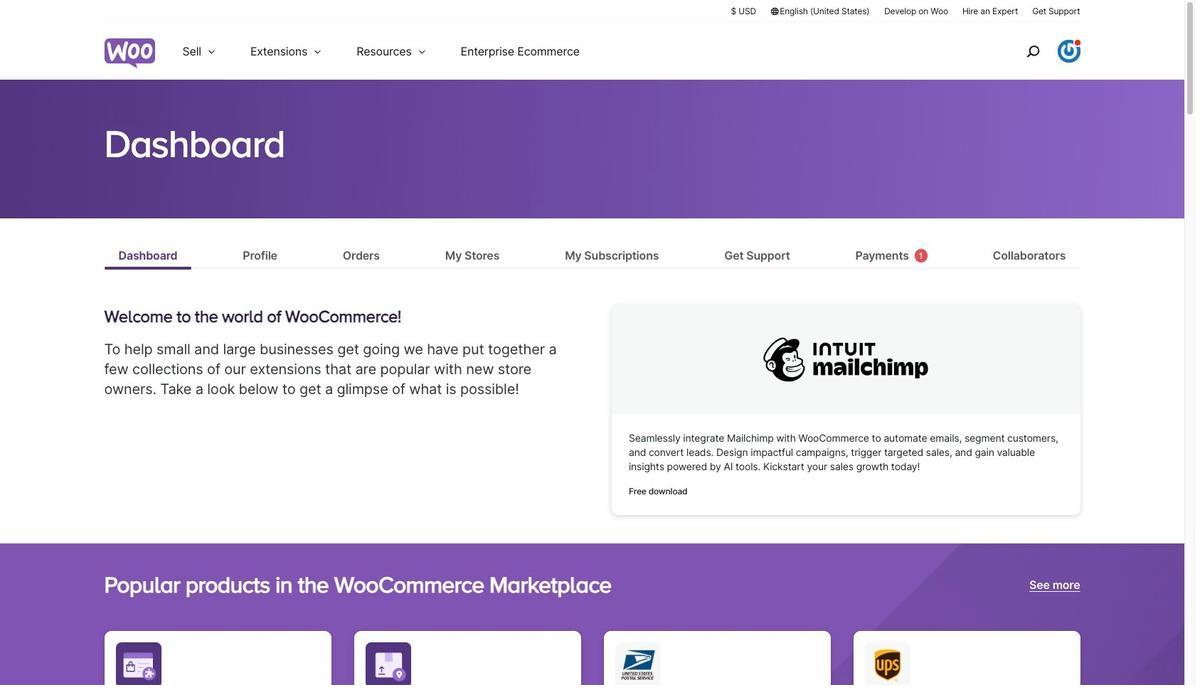 Task type: vqa. For each thing, say whether or not it's contained in the screenshot.
the WordPress inside the theme updates are received automatically via the wordpress admin, simply connect your si te to its woocommerce account .
no



Task type: describe. For each thing, give the bounding box(es) containing it.
service navigation menu element
[[996, 28, 1080, 74]]

search image
[[1021, 40, 1044, 63]]



Task type: locate. For each thing, give the bounding box(es) containing it.
open account menu image
[[1058, 40, 1080, 63]]



